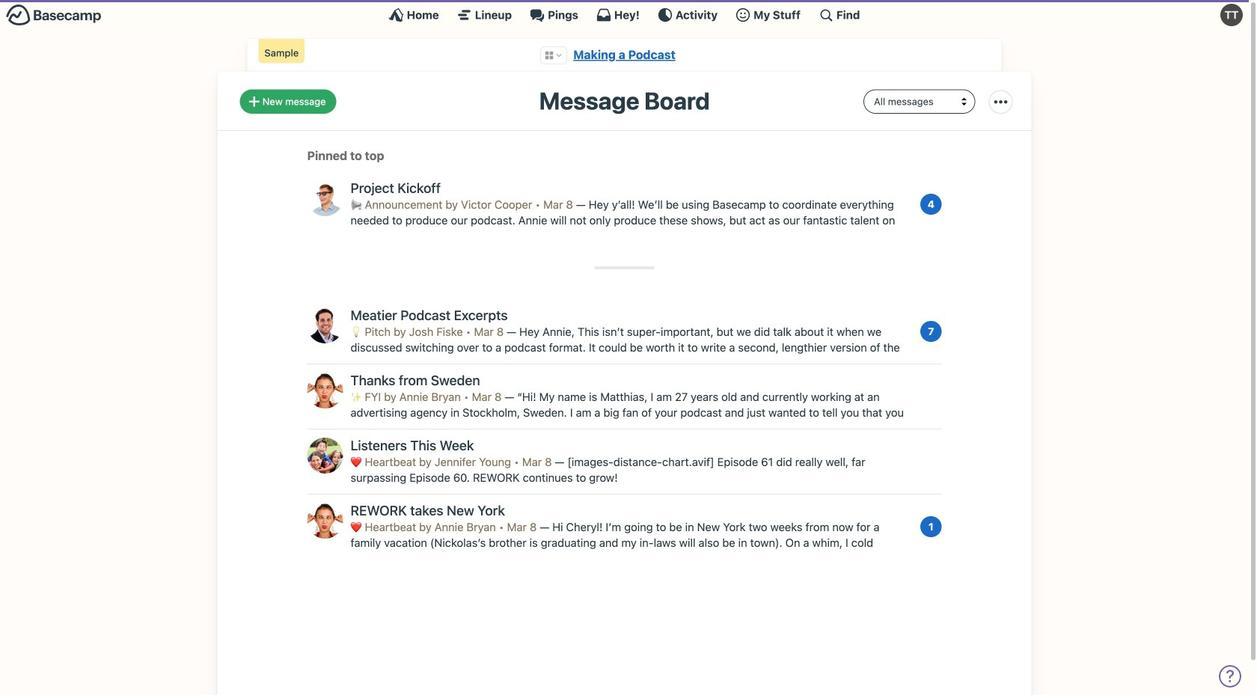 Task type: vqa. For each thing, say whether or not it's contained in the screenshot.
Natalie Lubich icon
no



Task type: locate. For each thing, give the bounding box(es) containing it.
breadcrumb element
[[247, 39, 1002, 71]]

keyboard shortcut: ⌘ + / image
[[819, 7, 834, 22]]

jennifer young image
[[307, 438, 343, 474]]

mar 8 element
[[544, 198, 573, 211], [474, 325, 504, 338], [472, 390, 502, 404], [522, 456, 552, 469], [507, 521, 537, 534]]

annie bryan image
[[307, 373, 343, 409], [307, 503, 343, 539]]

annie bryan image down jennifer young image
[[307, 503, 343, 539]]

1 vertical spatial annie bryan image
[[307, 503, 343, 539]]

annie bryan image down josh fiske "image"
[[307, 373, 343, 409]]

0 vertical spatial annie bryan image
[[307, 373, 343, 409]]

2 annie bryan image from the top
[[307, 503, 343, 539]]



Task type: describe. For each thing, give the bounding box(es) containing it.
1 annie bryan image from the top
[[307, 373, 343, 409]]

switch accounts image
[[6, 4, 102, 27]]

josh fiske image
[[307, 308, 343, 344]]

main element
[[0, 0, 1250, 29]]

victor cooper image
[[307, 180, 343, 216]]

terry turtle image
[[1221, 4, 1244, 26]]

mar 8 element for victor cooper image
[[544, 198, 573, 211]]

mar 8 element for jennifer young image
[[522, 456, 552, 469]]

mar 8 element for josh fiske "image"
[[474, 325, 504, 338]]



